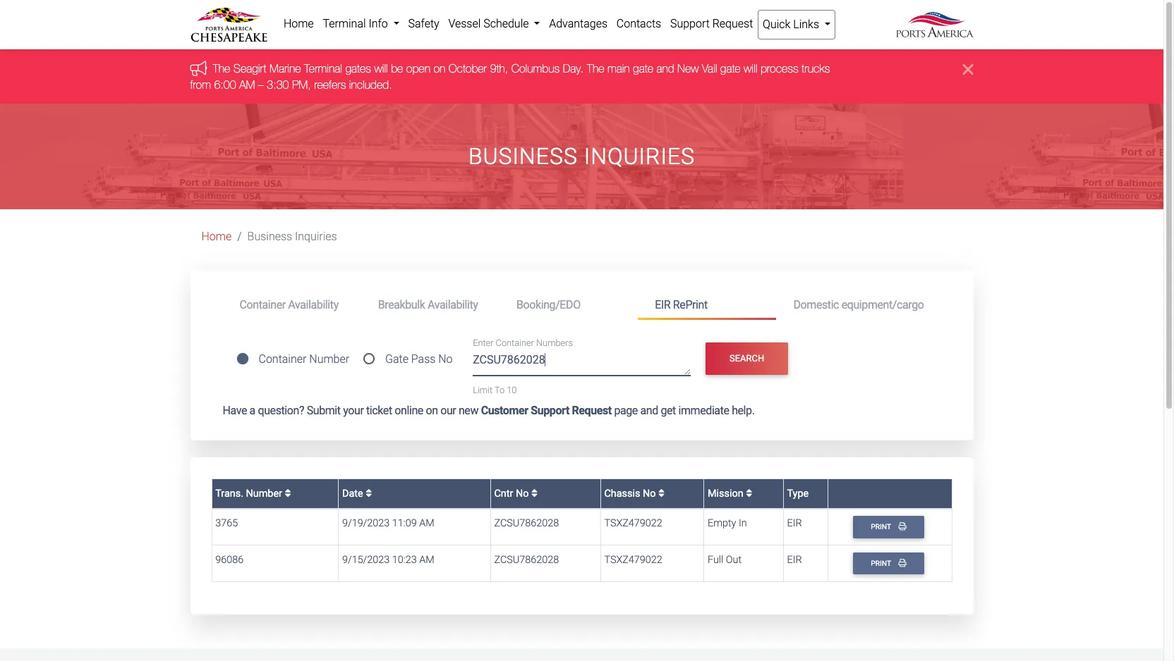 Task type: describe. For each thing, give the bounding box(es) containing it.
cntr no link
[[494, 488, 538, 500]]

to
[[495, 385, 505, 396]]

day.
[[563, 62, 584, 75]]

3765
[[215, 518, 238, 530]]

seagirt
[[233, 62, 266, 75]]

open
[[406, 62, 430, 75]]

support request link
[[666, 10, 758, 38]]

1 vertical spatial support
[[531, 404, 569, 418]]

container for container number
[[259, 353, 306, 366]]

in
[[739, 518, 747, 530]]

1 gate from the left
[[633, 62, 653, 75]]

the seagirt marine terminal gates will be open on october 9th, columbus day. the main gate and new vail gate will process trucks from 6:00 am – 3:30 pm, reefers included. alert
[[0, 50, 1163, 104]]

online
[[395, 404, 423, 418]]

submit
[[307, 404, 341, 418]]

–
[[258, 78, 264, 91]]

advantages link
[[545, 10, 612, 38]]

full out
[[708, 554, 742, 566]]

gates
[[345, 62, 371, 75]]

chassis no
[[604, 488, 658, 500]]

and inside 'the seagirt marine terminal gates will be open on october 9th, columbus day. the main gate and new vail gate will process trucks from 6:00 am – 3:30 pm, reefers included.'
[[656, 62, 674, 75]]

print for in
[[871, 523, 893, 532]]

eir reprint link
[[638, 292, 776, 320]]

mission
[[708, 488, 746, 500]]

pm,
[[292, 78, 311, 91]]

0 vertical spatial terminal
[[323, 17, 366, 30]]

vail
[[702, 62, 717, 75]]

9/15/2023 10:23 am
[[342, 554, 434, 566]]

print image for full out
[[898, 559, 906, 567]]

links
[[793, 18, 819, 31]]

sort image for trans. number
[[285, 489, 291, 499]]

print link for full out
[[853, 553, 924, 575]]

1 vertical spatial container
[[496, 338, 534, 349]]

1 horizontal spatial inquiries
[[584, 143, 695, 170]]

october
[[449, 62, 487, 75]]

container number
[[259, 353, 349, 366]]

tsxz479022 for empty
[[604, 518, 662, 530]]

schedule
[[483, 17, 529, 30]]

sort image for cntr no
[[531, 489, 538, 499]]

empty
[[708, 518, 736, 530]]

out
[[726, 554, 742, 566]]

0 horizontal spatial business inquiries
[[247, 230, 337, 244]]

request inside support request link
[[712, 17, 753, 30]]

date
[[342, 488, 366, 500]]

eir for empty in
[[787, 518, 802, 530]]

quick
[[763, 18, 790, 31]]

print link for empty in
[[853, 517, 924, 539]]

breakbulk availability link
[[361, 292, 499, 318]]

main
[[607, 62, 630, 75]]

trucks
[[802, 62, 830, 75]]

type
[[787, 488, 809, 500]]

breakbulk availability
[[378, 298, 478, 312]]

enter container numbers
[[473, 338, 573, 349]]

2 gate from the left
[[720, 62, 741, 75]]

6:00
[[214, 78, 236, 91]]

chassis no link
[[604, 488, 665, 500]]

have a question? submit your ticket online on our new customer support request page and get immediate help.
[[223, 404, 755, 418]]

domestic
[[793, 298, 839, 312]]

cntr
[[494, 488, 513, 500]]

breakbulk
[[378, 298, 425, 312]]

sort image for chassis no
[[658, 489, 665, 499]]

quick links
[[763, 18, 822, 31]]

enter
[[473, 338, 494, 349]]

zcsu7862028 for 9/19/2023 11:09 am
[[494, 518, 559, 530]]

eir inside the 'eir reprint' 'link'
[[655, 298, 670, 312]]

sort image for date
[[366, 489, 372, 499]]

terminal info link
[[318, 10, 404, 38]]

included.
[[349, 78, 392, 91]]

0 horizontal spatial home
[[201, 230, 232, 244]]

new
[[677, 62, 699, 75]]

1 vertical spatial business
[[247, 230, 292, 244]]

terminal info
[[323, 17, 391, 30]]

customer support request link
[[481, 404, 612, 418]]

9/19/2023 11:09 am
[[342, 518, 434, 530]]

info
[[369, 17, 388, 30]]

vessel
[[448, 17, 481, 30]]

equipment/cargo
[[841, 298, 924, 312]]

our
[[440, 404, 456, 418]]

1 horizontal spatial home
[[284, 17, 314, 30]]

container for container availability
[[240, 298, 286, 312]]

reprint
[[673, 298, 708, 312]]

trans. number link
[[215, 488, 291, 500]]

booking/edo link
[[499, 292, 638, 318]]

eir for full out
[[787, 554, 802, 566]]

on inside 'the seagirt marine terminal gates will be open on october 9th, columbus day. the main gate and new vail gate will process trucks from 6:00 am – 3:30 pm, reefers included.'
[[433, 62, 445, 75]]

terminal inside 'the seagirt marine terminal gates will be open on october 9th, columbus day. the main gate and new vail gate will process trucks from 6:00 am – 3:30 pm, reefers included.'
[[304, 62, 342, 75]]

customer
[[481, 404, 528, 418]]

am for 9/15/2023 10:23 am
[[419, 554, 434, 566]]

help.
[[732, 404, 755, 418]]

process
[[760, 62, 798, 75]]

0 vertical spatial support
[[670, 17, 710, 30]]

96086
[[215, 554, 244, 566]]

vessel schedule
[[448, 17, 532, 30]]

9/15/2023
[[342, 554, 390, 566]]

1 vertical spatial and
[[640, 404, 658, 418]]

0 horizontal spatial request
[[572, 404, 612, 418]]

the seagirt marine terminal gates will be open on october 9th, columbus day. the main gate and new vail gate will process trucks from 6:00 am – 3:30 pm, reefers included. link
[[190, 62, 830, 91]]

safety link
[[404, 10, 444, 38]]

your
[[343, 404, 364, 418]]

trans. number
[[215, 488, 285, 500]]



Task type: vqa. For each thing, say whether or not it's contained in the screenshot.
1st 10/2/2023 from the bottom of the page
no



Task type: locate. For each thing, give the bounding box(es) containing it.
11:09
[[392, 518, 417, 530]]

print image
[[898, 523, 906, 531], [898, 559, 906, 567]]

0 horizontal spatial support
[[531, 404, 569, 418]]

booking/edo
[[516, 298, 580, 312]]

number for container number
[[309, 353, 349, 366]]

numbers
[[536, 338, 573, 349]]

0 horizontal spatial no
[[438, 353, 453, 366]]

3 sort image from the left
[[531, 489, 538, 499]]

container availability
[[240, 298, 339, 312]]

10
[[507, 385, 517, 396]]

on right open
[[433, 62, 445, 75]]

10:23
[[392, 554, 417, 566]]

0 horizontal spatial business
[[247, 230, 292, 244]]

the
[[213, 62, 230, 75], [587, 62, 604, 75]]

1 horizontal spatial no
[[516, 488, 529, 500]]

0 horizontal spatial gate
[[633, 62, 653, 75]]

1 horizontal spatial availability
[[428, 298, 478, 312]]

0 vertical spatial number
[[309, 353, 349, 366]]

9/19/2023
[[342, 518, 390, 530]]

print
[[871, 523, 893, 532], [871, 559, 893, 569]]

availability for breakbulk availability
[[428, 298, 478, 312]]

2 tsxz479022 from the top
[[604, 554, 662, 566]]

1 vertical spatial number
[[246, 488, 282, 500]]

sort image inside mission link
[[746, 489, 752, 499]]

sort image up in
[[746, 489, 752, 499]]

empty in
[[708, 518, 747, 530]]

1 tsxz479022 from the top
[[604, 518, 662, 530]]

0 vertical spatial business
[[468, 143, 578, 170]]

search button
[[705, 343, 788, 376]]

1 horizontal spatial business inquiries
[[468, 143, 695, 170]]

2 print image from the top
[[898, 559, 906, 567]]

number
[[309, 353, 349, 366], [246, 488, 282, 500]]

am right the 10:23
[[419, 554, 434, 566]]

3:30
[[267, 78, 289, 91]]

sort image inside 'date' link
[[366, 489, 372, 499]]

1 zcsu7862028 from the top
[[494, 518, 559, 530]]

business inquiries
[[468, 143, 695, 170], [247, 230, 337, 244]]

availability up enter
[[428, 298, 478, 312]]

immediate
[[678, 404, 729, 418]]

support
[[670, 17, 710, 30], [531, 404, 569, 418]]

1 vertical spatial tsxz479022
[[604, 554, 662, 566]]

a
[[249, 404, 255, 418]]

trans.
[[215, 488, 243, 500]]

1 horizontal spatial request
[[712, 17, 753, 30]]

0 horizontal spatial the
[[213, 62, 230, 75]]

0 horizontal spatial inquiries
[[295, 230, 337, 244]]

no for chassis no
[[643, 488, 656, 500]]

2 vertical spatial am
[[419, 554, 434, 566]]

0 vertical spatial print link
[[853, 517, 924, 539]]

no
[[438, 353, 453, 366], [516, 488, 529, 500], [643, 488, 656, 500]]

support up 'new'
[[670, 17, 710, 30]]

date link
[[342, 488, 372, 500]]

sort image for mission
[[746, 489, 752, 499]]

marine
[[269, 62, 301, 75]]

new
[[459, 404, 478, 418]]

Enter Container Numbers text field
[[473, 352, 691, 376]]

4 sort image from the left
[[658, 489, 665, 499]]

1 horizontal spatial will
[[744, 62, 757, 75]]

columbus
[[511, 62, 560, 75]]

0 vertical spatial and
[[656, 62, 674, 75]]

from
[[190, 78, 211, 91]]

number up submit on the bottom left of the page
[[309, 353, 349, 366]]

0 vertical spatial tsxz479022
[[604, 518, 662, 530]]

mission link
[[708, 488, 752, 500]]

domestic equipment/cargo link
[[776, 292, 941, 318]]

contacts link
[[612, 10, 666, 38]]

eir right out
[[787, 554, 802, 566]]

0 horizontal spatial number
[[246, 488, 282, 500]]

1 print link from the top
[[853, 517, 924, 539]]

2 sort image from the left
[[366, 489, 372, 499]]

vessel schedule link
[[444, 10, 545, 38]]

have
[[223, 404, 247, 418]]

the seagirt marine terminal gates will be open on october 9th, columbus day. the main gate and new vail gate will process trucks from 6:00 am – 3:30 pm, reefers included.
[[190, 62, 830, 91]]

0 vertical spatial print
[[871, 523, 893, 532]]

1 vertical spatial zcsu7862028
[[494, 554, 559, 566]]

0 vertical spatial eir
[[655, 298, 670, 312]]

2 print from the top
[[871, 559, 893, 569]]

business
[[468, 143, 578, 170], [247, 230, 292, 244]]

container right enter
[[496, 338, 534, 349]]

bullhorn image
[[190, 61, 213, 76]]

1 vertical spatial print image
[[898, 559, 906, 567]]

on left our
[[426, 404, 438, 418]]

2 vertical spatial eir
[[787, 554, 802, 566]]

availability up container number at left bottom
[[288, 298, 339, 312]]

2 horizontal spatial no
[[643, 488, 656, 500]]

1 will from the left
[[374, 62, 388, 75]]

1 horizontal spatial support
[[670, 17, 710, 30]]

print for out
[[871, 559, 893, 569]]

sort image inside trans. number link
[[285, 489, 291, 499]]

container availability link
[[223, 292, 361, 318]]

2 zcsu7862028 from the top
[[494, 554, 559, 566]]

eir down 'type'
[[787, 518, 802, 530]]

0 vertical spatial am
[[239, 78, 255, 91]]

1 vertical spatial home
[[201, 230, 232, 244]]

will left process
[[744, 62, 757, 75]]

contacts
[[616, 17, 661, 30]]

0 vertical spatial home
[[284, 17, 314, 30]]

no right pass
[[438, 353, 453, 366]]

quick links link
[[758, 10, 836, 40]]

am for 9/19/2023 11:09 am
[[419, 518, 434, 530]]

am left "–"
[[239, 78, 255, 91]]

0 vertical spatial inquiries
[[584, 143, 695, 170]]

0 horizontal spatial home link
[[201, 230, 232, 244]]

sort image right trans.
[[285, 489, 291, 499]]

gate
[[633, 62, 653, 75], [720, 62, 741, 75]]

sort image right 'chassis'
[[658, 489, 665, 499]]

2 the from the left
[[587, 62, 604, 75]]

1 vertical spatial business inquiries
[[247, 230, 337, 244]]

and left 'new'
[[656, 62, 674, 75]]

1 vertical spatial request
[[572, 404, 612, 418]]

support request
[[670, 17, 753, 30]]

0 vertical spatial zcsu7862028
[[494, 518, 559, 530]]

advantages
[[549, 17, 607, 30]]

availability for container availability
[[288, 298, 339, 312]]

container up container number at left bottom
[[240, 298, 286, 312]]

1 horizontal spatial number
[[309, 353, 349, 366]]

1 print image from the top
[[898, 523, 906, 531]]

print image for empty in
[[898, 523, 906, 531]]

question?
[[258, 404, 304, 418]]

full
[[708, 554, 723, 566]]

1 print from the top
[[871, 523, 893, 532]]

will left the be
[[374, 62, 388, 75]]

1 vertical spatial terminal
[[304, 62, 342, 75]]

sort image inside chassis no link
[[658, 489, 665, 499]]

number right trans.
[[246, 488, 282, 500]]

am inside 'the seagirt marine terminal gates will be open on october 9th, columbus day. the main gate and new vail gate will process trucks from 6:00 am – 3:30 pm, reefers included.'
[[239, 78, 255, 91]]

sort image right 'cntr'
[[531, 489, 538, 499]]

cntr no
[[494, 488, 531, 500]]

eir left "reprint"
[[655, 298, 670, 312]]

support right customer
[[531, 404, 569, 418]]

page
[[614, 404, 638, 418]]

zcsu7862028 for 9/15/2023 10:23 am
[[494, 554, 559, 566]]

limit
[[473, 385, 493, 396]]

1 the from the left
[[213, 62, 230, 75]]

the up 6:00
[[213, 62, 230, 75]]

on
[[433, 62, 445, 75], [426, 404, 438, 418]]

and left the get
[[640, 404, 658, 418]]

sort image up "9/19/2023"
[[366, 489, 372, 499]]

0 horizontal spatial will
[[374, 62, 388, 75]]

1 horizontal spatial home link
[[279, 10, 318, 38]]

tsxz479022 for full
[[604, 554, 662, 566]]

2 will from the left
[[744, 62, 757, 75]]

0 vertical spatial print image
[[898, 523, 906, 531]]

5 sort image from the left
[[746, 489, 752, 499]]

1 vertical spatial am
[[419, 518, 434, 530]]

0 vertical spatial request
[[712, 17, 753, 30]]

will
[[374, 62, 388, 75], [744, 62, 757, 75]]

request
[[712, 17, 753, 30], [572, 404, 612, 418]]

2 print link from the top
[[853, 553, 924, 575]]

no right 'cntr'
[[516, 488, 529, 500]]

number for trans. number
[[246, 488, 282, 500]]

gate right main
[[633, 62, 653, 75]]

ticket
[[366, 404, 392, 418]]

am
[[239, 78, 255, 91], [419, 518, 434, 530], [419, 554, 434, 566]]

1 horizontal spatial gate
[[720, 62, 741, 75]]

terminal up reefers
[[304, 62, 342, 75]]

1 vertical spatial home link
[[201, 230, 232, 244]]

gate pass no
[[385, 353, 453, 366]]

eir reprint
[[655, 298, 708, 312]]

no for cntr no
[[516, 488, 529, 500]]

request left page
[[572, 404, 612, 418]]

chassis
[[604, 488, 640, 500]]

2 availability from the left
[[428, 298, 478, 312]]

terminal left info
[[323, 17, 366, 30]]

home link
[[279, 10, 318, 38], [201, 230, 232, 244]]

gate
[[385, 353, 408, 366]]

1 horizontal spatial the
[[587, 62, 604, 75]]

0 vertical spatial business inquiries
[[468, 143, 695, 170]]

gate right "vail"
[[720, 62, 741, 75]]

pass
[[411, 353, 436, 366]]

0 vertical spatial home link
[[279, 10, 318, 38]]

0 vertical spatial on
[[433, 62, 445, 75]]

1 vertical spatial inquiries
[[295, 230, 337, 244]]

domestic equipment/cargo
[[793, 298, 924, 312]]

0 vertical spatial container
[[240, 298, 286, 312]]

1 sort image from the left
[[285, 489, 291, 499]]

close image
[[963, 61, 973, 78]]

print link
[[853, 517, 924, 539], [853, 553, 924, 575]]

2 vertical spatial container
[[259, 353, 306, 366]]

request left quick
[[712, 17, 753, 30]]

1 vertical spatial eir
[[787, 518, 802, 530]]

0 horizontal spatial availability
[[288, 298, 339, 312]]

be
[[391, 62, 403, 75]]

1 vertical spatial on
[[426, 404, 438, 418]]

1 vertical spatial print link
[[853, 553, 924, 575]]

sort image inside cntr no link
[[531, 489, 538, 499]]

limit to 10
[[473, 385, 517, 396]]

get
[[661, 404, 676, 418]]

sort image
[[285, 489, 291, 499], [366, 489, 372, 499], [531, 489, 538, 499], [658, 489, 665, 499], [746, 489, 752, 499]]

and
[[656, 62, 674, 75], [640, 404, 658, 418]]

no right 'chassis'
[[643, 488, 656, 500]]

1 horizontal spatial business
[[468, 143, 578, 170]]

1 availability from the left
[[288, 298, 339, 312]]

safety
[[408, 17, 439, 30]]

the right day.
[[587, 62, 604, 75]]

search
[[730, 354, 764, 364]]

1 vertical spatial print
[[871, 559, 893, 569]]

home
[[284, 17, 314, 30], [201, 230, 232, 244]]

container up question? at the left
[[259, 353, 306, 366]]

am right "11:09"
[[419, 518, 434, 530]]

zcsu7862028
[[494, 518, 559, 530], [494, 554, 559, 566]]

availability
[[288, 298, 339, 312], [428, 298, 478, 312]]



